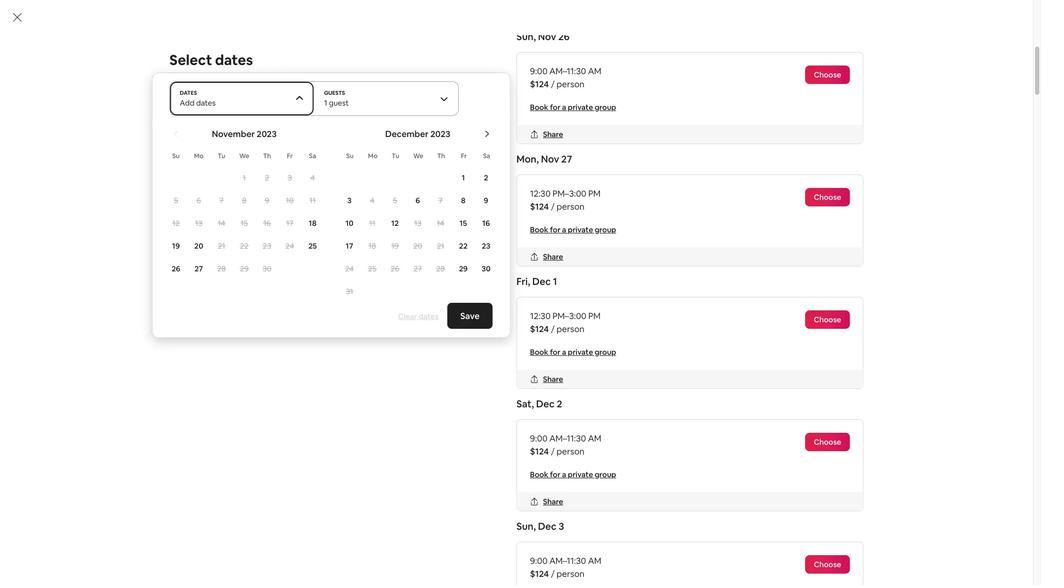 Task type: vqa. For each thing, say whether or not it's contained in the screenshot.
women's
yes



Task type: locate. For each thing, give the bounding box(es) containing it.
request availability link
[[169, 187, 274, 213]]

6
[[197, 196, 201, 206], [416, 196, 420, 206]]

1 horizontal spatial 5 button
[[384, 190, 406, 212]]

this
[[213, 427, 229, 438]]

8 inside show only private group availability cliff can host private groups of any size, up to 8 guests. private group rates start at $496.
[[328, 106, 333, 116]]

by right day at top left
[[406, 222, 416, 233]]

dates inside clear dates button
[[419, 312, 439, 321]]

share for 1st share button from the bottom of the page
[[543, 498, 563, 507]]

11 for bottommost 11 button
[[369, 219, 375, 228]]

0 vertical spatial your
[[283, 102, 309, 118]]

1 vertical spatial 4 button
[[361, 190, 384, 212]]

1 button for november 2023
[[233, 167, 256, 189]]

sa
[[309, 152, 316, 160], [483, 152, 490, 160]]

1 vertical spatial / person
[[777, 190, 806, 200]]

1 horizontal spatial adventure
[[376, 170, 418, 181]]

tour
[[636, 459, 653, 470]]

3 book for a private group link from the top
[[530, 348, 616, 358]]

9
[[265, 196, 269, 206], [484, 196, 488, 206]]

4 up (please
[[370, 196, 375, 206]]

1 14 from the left
[[218, 219, 225, 228]]

12 down group.
[[172, 219, 180, 228]]

1 15 button from the left
[[233, 213, 256, 234]]

2 sa from the left
[[483, 152, 490, 160]]

has inside as the governing body for the sport of professional surfing, the world surf league (wsl) oversees a global tour of men's and women's shortboard, longboard, big wave, and development tier competitions, and has crowned annual world champions since 1976. its members include more than 2,500 of the world's best surfers, and millions of fans around the world. supporting pros and beginners alike, the wsl believes that the more time we spend in the water, the better the world will be.
[[459, 470, 473, 481]]

0 horizontal spatial 15
[[241, 219, 248, 228]]

dates inside dates add dates
[[196, 98, 216, 108]]

have
[[424, 209, 443, 220]]

15 button
[[233, 213, 256, 234], [452, 213, 475, 234]]

1 30 button from the left
[[256, 258, 278, 280]]

airbnb down "size,"
[[281, 121, 304, 131]]

1 vertical spatial 12:30 pm–3:00 pm $124 / person
[[530, 311, 601, 335]]

1 pm–3:00 from the top
[[553, 188, 587, 199]]

1 horizontal spatial 21 button
[[429, 235, 452, 257]]

1 28 button from the left
[[210, 258, 233, 280]]

book
[[530, 103, 548, 113], [530, 225, 548, 235], [530, 348, 548, 358], [530, 470, 548, 480]]

day)
[[418, 222, 435, 233]]

group for 4th share button from the bottom
[[595, 103, 616, 113]]

0 horizontal spatial or
[[321, 158, 328, 168]]

the left wsl,
[[349, 427, 363, 438]]

2 12:30 from the top
[[530, 311, 551, 322]]

we up out
[[413, 152, 423, 160]]

23 button
[[256, 235, 278, 257], [475, 235, 498, 257]]

sun, for sun, nov 26
[[517, 31, 536, 43]]

2 share from the top
[[543, 252, 563, 262]]

private for 'book for a private group' link for 4th share button from the bottom
[[568, 103, 593, 113]]

1 horizontal spatial 6
[[416, 196, 420, 206]]

1 vertical spatial 10 button
[[338, 213, 361, 234]]

30 for first 30 button from the right
[[482, 264, 491, 274]]

0 horizontal spatial 14 button
[[210, 213, 233, 234]]

will left be
[[213, 209, 226, 220]]

1 horizontal spatial 21
[[437, 241, 444, 251]]

$124 for 4th share button from the bottom
[[530, 79, 549, 90]]

1 horizontal spatial we
[[413, 152, 423, 160]]

su right if
[[346, 152, 354, 160]]

licensed down mon,
[[509, 170, 541, 181]]

person
[[782, 72, 806, 82], [557, 79, 585, 90], [782, 190, 806, 200], [557, 201, 585, 212], [557, 324, 585, 335], [557, 446, 585, 457], [557, 569, 585, 580]]

1 6 from the left
[[197, 196, 201, 206]]

book down area!
[[530, 225, 548, 235]]

1 28 from the left
[[217, 264, 226, 274]]

26 button up payment,
[[384, 258, 406, 280]]

14
[[218, 219, 225, 228], [437, 219, 444, 228]]

surf down years
[[443, 196, 459, 207]]

2 vertical spatial 9:00 am–11:30 am $124 / person
[[530, 556, 601, 580]]

1 horizontal spatial 14
[[437, 219, 444, 228]]

sun,
[[517, 31, 536, 43], [517, 521, 536, 534]]

19
[[172, 241, 180, 251], [391, 241, 399, 251]]

december 2023
[[385, 128, 450, 139]]

1 horizontal spatial show
[[683, 257, 706, 268]]

2023
[[257, 128, 277, 139], [430, 128, 450, 139]]

4 book from the top
[[530, 470, 548, 480]]

of right outside
[[552, 292, 558, 300]]

1 vertical spatial sun,
[[517, 521, 536, 534]]

2 $124 from the top
[[530, 201, 549, 212]]

dec up outside
[[532, 276, 551, 289]]

1 horizontal spatial 18 button
[[361, 235, 384, 257]]

22 for 2nd 22 button from right
[[240, 241, 249, 251]]

12:30 pm–3:00 pm $124 / person right bay
[[530, 188, 601, 212]]

1 horizontal spatial 12 button
[[384, 213, 406, 234]]

only up can
[[191, 95, 206, 105]]

and right men's
[[691, 459, 706, 470]]

1 6 button from the left
[[187, 190, 210, 212]]

2 16 from the left
[[482, 219, 490, 228]]

dec
[[532, 276, 551, 289], [536, 398, 555, 411], [538, 521, 557, 534]]

1 1 button from the left
[[233, 167, 256, 189]]

(wsl)
[[540, 459, 564, 470]]

share up mon, nov 27
[[543, 130, 563, 140]]

book for second share button from the top
[[530, 225, 548, 235]]

dec for 3
[[538, 521, 557, 534]]

in right 'spend'
[[793, 481, 800, 492]]

include
[[706, 470, 735, 481]]

1 horizontal spatial 8
[[328, 106, 333, 116]]

cliff inside show only private group availability cliff can host private groups of any size, up to 8 guests. private group rates start at $496.
[[169, 106, 184, 116]]

to right want
[[369, 158, 377, 168]]

1 horizontal spatial 22
[[459, 241, 468, 251]]

1 vertical spatial 24 button
[[338, 258, 361, 280]]

12 for 1st 12 button from right
[[391, 219, 399, 228]]

24 for the rightmost 24 button
[[345, 264, 354, 274]]

2 5 from the left
[[393, 196, 397, 206]]

has inside hi i'm cliff, the creator of adventure out!  adventure out has been the city-licensed surf school in pacifica (sf's only beginner surf spot) for over 20 years and is the only nssia (national surf school & instructor association) accredited surf school in the bay area!  you will be in great hands with our team! (please note: we have a team of licensed and certified instructors - exact instructor varies day by day)
[[437, 170, 451, 181]]

22 up hosts:
[[240, 241, 249, 251]]

13 button right day at top left
[[406, 213, 429, 234]]

meet your host, cliff host on airbnb since 2018
[[252, 102, 367, 131]]

21 button down certified
[[210, 235, 233, 257]]

2 for november 2023
[[265, 173, 269, 183]]

has right out
[[437, 170, 451, 181]]

2023 up the "larger"
[[430, 128, 450, 139]]

show
[[169, 95, 189, 105], [683, 257, 706, 268]]

cliff down guests
[[344, 102, 367, 118]]

0 horizontal spatial 13
[[195, 219, 202, 228]]

2 1 button from the left
[[452, 167, 475, 189]]

27
[[561, 153, 572, 166], [195, 264, 203, 274], [414, 264, 422, 274]]

private
[[208, 95, 234, 105], [568, 103, 593, 113], [217, 106, 241, 116], [568, 225, 593, 235], [568, 348, 593, 358], [568, 470, 593, 480]]

14 button
[[210, 213, 233, 234], [429, 213, 452, 234]]

2 adventure from the left
[[376, 170, 418, 181]]

4 button
[[301, 167, 324, 189], [361, 190, 384, 212]]

2 su from the left
[[346, 152, 354, 160]]

1 fr from the left
[[287, 152, 293, 160]]

pm–3:00 for third share button
[[553, 311, 587, 322]]

2 5 button from the left
[[384, 190, 406, 212]]

of right team
[[474, 209, 482, 220]]

27 left co-
[[195, 264, 203, 274]]

th right the "larger"
[[437, 152, 445, 160]]

12:30
[[530, 188, 551, 199], [530, 311, 551, 322]]

wsl
[[622, 481, 640, 492]]

book for a private group link for second share button from the top
[[530, 225, 616, 235]]

16 button down school on the left top of the page
[[256, 213, 278, 234]]

11
[[309, 196, 316, 206], [369, 219, 375, 228]]

29 for 1st 29 button from the left
[[240, 264, 249, 274]]

1 we from the left
[[239, 152, 249, 160]]

2 sun, from the top
[[517, 521, 536, 534]]

10 left (please
[[346, 219, 353, 228]]

1 horizontal spatial 24 button
[[338, 258, 361, 280]]

1 vertical spatial 3 button
[[338, 190, 361, 212]]

1 vertical spatial 18 button
[[361, 235, 384, 257]]

mo down at
[[194, 152, 204, 160]]

start
[[169, 117, 186, 127]]

0 vertical spatial by
[[406, 222, 416, 233]]

0 vertical spatial 17 button
[[278, 213, 301, 234]]

league
[[509, 459, 539, 470]]

availability up any
[[259, 95, 297, 105]]

6 down 'over'
[[416, 196, 420, 206]]

2 21 button from the left
[[429, 235, 452, 257]]

0 horizontal spatial best
[[259, 481, 276, 492]]

1 book from the top
[[530, 103, 548, 113]]

of
[[269, 106, 276, 116], [303, 170, 311, 181], [474, 209, 482, 220], [552, 292, 558, 300], [411, 427, 420, 438], [357, 459, 366, 470], [655, 459, 664, 470], [804, 470, 812, 481], [358, 481, 367, 492]]

1 30 from the left
[[263, 264, 272, 274]]

1 15 from the left
[[241, 219, 248, 228]]

30 button
[[256, 258, 278, 280], [475, 258, 498, 280]]

4 book for a private group link from the top
[[530, 470, 616, 480]]

15 right the have
[[460, 219, 467, 228]]

2 up pacifica
[[265, 173, 269, 183]]

12:30 pm–3:00 pm $124 / person
[[530, 188, 601, 212], [530, 311, 601, 335]]

2 23 button from the left
[[475, 235, 498, 257]]

1 9 from the left
[[265, 196, 269, 206]]

is inside hi i'm cliff, the creator of adventure out!  adventure out has been the city-licensed surf school in pacifica (sf's only beginner surf spot) for over 20 years and is the only nssia (national surf school & instructor association) accredited surf school in the bay area!  you will be in great hands with our team! (please note: we have a team of licensed and certified instructors - exact instructor varies day by day)
[[484, 183, 490, 194]]

and left world
[[442, 470, 457, 481]]

2 30 from the left
[[482, 264, 491, 274]]

1 vertical spatial pm–3:00
[[553, 311, 587, 322]]

th
[[263, 152, 271, 160], [437, 152, 445, 160]]

0 vertical spatial 12:30
[[530, 188, 551, 199]]

0 vertical spatial nov
[[538, 31, 556, 43]]

0 vertical spatial pm
[[588, 188, 601, 199]]

guests 1 guest
[[324, 89, 349, 108]]

/ person
[[777, 72, 806, 82], [777, 190, 806, 200]]

1 vertical spatial nov
[[541, 153, 559, 166]]

by
[[406, 222, 416, 233], [337, 427, 347, 438]]

tier
[[369, 470, 383, 481]]

host,
[[311, 102, 341, 118]]

map region
[[213, 582, 820, 586]]

1 horizontal spatial 13 button
[[406, 213, 429, 234]]

2 2023 from the left
[[430, 128, 450, 139]]

0 horizontal spatial 6
[[197, 196, 201, 206]]

and down bay
[[519, 209, 534, 220]]

0 horizontal spatial 26
[[172, 264, 180, 274]]

2 vertical spatial dec
[[538, 521, 557, 534]]

1 horizontal spatial 8 button
[[452, 190, 475, 212]]

30 right hosts:
[[263, 264, 272, 274]]

as
[[213, 459, 223, 470]]

0 horizontal spatial 2023
[[257, 128, 277, 139]]

0 horizontal spatial 11 button
[[301, 190, 324, 212]]

2 16 button from the left
[[475, 213, 498, 234]]

30 button right hosts:
[[256, 258, 278, 280]]

show for show more dates
[[683, 257, 706, 268]]

co-hosts:
[[213, 255, 251, 266]]

1 5 button from the left
[[165, 190, 187, 212]]

9:00 am–11:30 am $124 / person down sun, nov 26
[[530, 66, 601, 90]]

14 button down (national
[[210, 213, 233, 234]]

28
[[217, 264, 226, 274], [436, 264, 445, 274]]

world right annual
[[540, 470, 562, 481]]

22
[[240, 241, 249, 251], [459, 241, 468, 251]]

1 horizontal spatial 11
[[369, 219, 375, 228]]

24 up 31 button
[[345, 264, 354, 274]]

has
[[437, 170, 451, 181], [459, 470, 473, 481]]

29 for 2nd 29 button from left
[[459, 264, 468, 274]]

adventure down book
[[376, 170, 418, 181]]

23 up communicate
[[482, 241, 490, 251]]

0 horizontal spatial world's
[[228, 481, 257, 492]]

2 6 from the left
[[416, 196, 420, 206]]

1 23 button from the left
[[256, 235, 278, 257]]

we inside as the governing body for the sport of professional surfing, the world surf league (wsl) oversees a global tour of men's and women's shortboard, longboard, big wave, and development tier competitions, and has crowned annual world champions since 1976. its members include more than 2,500 of the world's best surfers, and millions of fans around the world. supporting pros and beginners alike, the wsl believes that the more time we spend in the water, the better the world will be.
[[753, 481, 765, 492]]

0 horizontal spatial 21
[[218, 241, 225, 251]]

0 horizontal spatial 13 button
[[187, 213, 210, 234]]

2 27 button from the left
[[406, 258, 429, 280]]

$124 down nssia
[[530, 201, 549, 212]]

2 right sat,
[[557, 398, 562, 411]]

1 horizontal spatial world
[[540, 470, 562, 481]]

2 14 from the left
[[437, 219, 444, 228]]

verified
[[336, 145, 366, 156]]

2 pm from the top
[[588, 311, 601, 322]]

4 share from the top
[[543, 498, 563, 507]]

cliff up start
[[169, 106, 184, 116]]

1 share from the top
[[543, 130, 563, 140]]

since down up at the left top of page
[[306, 121, 324, 131]]

19 button left co-
[[165, 235, 187, 257]]

varies
[[364, 222, 388, 233]]

add
[[180, 98, 194, 108]]

1 / person from the top
[[777, 72, 806, 82]]

1 27 button from the left
[[187, 258, 210, 280]]

your inside to protect your payment, never transfer money or communicate outside of the airbnb website or app.
[[367, 292, 381, 300]]

learn more about the host, alan. image
[[256, 252, 274, 270], [256, 252, 274, 270]]

share down beginners
[[543, 498, 563, 507]]

3 9:00 am–11:30 am $124 / person from the top
[[530, 556, 601, 580]]

the right water,
[[239, 492, 253, 503]]

to inside show only private group availability cliff can host private groups of any size, up to 8 guests. private group rates start at $496.
[[319, 106, 327, 116]]

21 down the have
[[437, 241, 444, 251]]

and right the pros
[[526, 481, 541, 492]]

1 sun, from the top
[[517, 31, 536, 43]]

book for a private group link for third share button
[[530, 348, 616, 358]]

select
[[169, 51, 212, 69]]

1 horizontal spatial 19 button
[[384, 235, 406, 257]]

dates inside show more dates link
[[731, 257, 754, 268]]

pm–3:00 for second share button from the top
[[553, 188, 587, 199]]

3 share from the top
[[543, 375, 563, 385]]

0 horizontal spatial 5
[[174, 196, 178, 206]]

5 up note:
[[393, 196, 397, 206]]

1 2023 from the left
[[257, 128, 277, 139]]

cliff
[[344, 102, 367, 118], [169, 106, 184, 116], [200, 158, 214, 168]]

0 horizontal spatial we
[[410, 209, 422, 220]]

sun, nov 26
[[517, 31, 570, 43]]

2 8 button from the left
[[452, 190, 475, 212]]

to
[[334, 292, 342, 300]]

0 vertical spatial availability
[[259, 95, 297, 105]]

0 vertical spatial / person
[[777, 72, 806, 82]]

1 button for december 2023
[[452, 167, 475, 189]]

contact
[[169, 158, 198, 168]]

1 19 from the left
[[172, 241, 180, 251]]

1 13 from the left
[[195, 219, 202, 228]]

8 button
[[233, 190, 256, 212], [452, 190, 475, 212]]

1 button right out
[[452, 167, 475, 189]]

and down been
[[467, 183, 482, 194]]

1 horizontal spatial 15
[[460, 219, 467, 228]]

am
[[588, 66, 601, 77], [675, 143, 685, 151], [588, 433, 601, 444], [588, 556, 601, 567]]

1 26 button from the left
[[165, 258, 187, 280]]

4 book for a private group from the top
[[530, 470, 616, 480]]

16 for 1st 16 button from left
[[263, 219, 271, 228]]

6 button down out
[[406, 190, 429, 212]]

share button down beginners
[[526, 493, 568, 512]]

surfers.
[[487, 427, 517, 438]]

1 horizontal spatial 10
[[346, 219, 353, 228]]

pm–3:00
[[553, 188, 587, 199], [553, 311, 587, 322]]

picked
[[309, 427, 335, 438]]

tu left 137
[[218, 152, 225, 160]]

2 book for a private group from the top
[[530, 225, 616, 235]]

10
[[286, 196, 294, 206], [346, 219, 353, 228]]

4 for 4 "button" to the right
[[370, 196, 375, 206]]

body
[[282, 459, 303, 470]]

1 horizontal spatial we
[[753, 481, 765, 492]]

we
[[410, 209, 422, 220], [753, 481, 765, 492]]

9:00
[[530, 66, 548, 77], [631, 143, 644, 151], [530, 433, 548, 444], [530, 556, 548, 567]]

1 22 from the left
[[240, 241, 249, 251]]

3 share button from the top
[[526, 371, 568, 389]]

website
[[368, 300, 391, 309]]

2 12 from the left
[[391, 219, 399, 228]]

1 9:00 am–11:30 am $124 / person from the top
[[530, 66, 601, 90]]

at
[[188, 117, 195, 127]]

25 down exact
[[308, 241, 317, 251]]

1 $124 from the top
[[530, 79, 549, 90]]

0 horizontal spatial show
[[169, 95, 189, 105]]

2 15 from the left
[[460, 219, 467, 228]]

26 for second 26 button from the right
[[172, 264, 180, 274]]

since inside meet your host, cliff host on airbnb since 2018
[[306, 121, 324, 131]]

2 22 from the left
[[459, 241, 468, 251]]

28 button down certified
[[210, 258, 233, 280]]

20 inside hi i'm cliff, the creator of adventure out!  adventure out has been the city-licensed surf school in pacifica (sf's only beginner surf spot) for over 20 years and is the only nssia (national surf school & instructor association) accredited surf school in the bay area!  you will be in great hands with our team! (please note: we have a team of licensed and certified instructors - exact instructor varies day by day)
[[432, 183, 442, 194]]

1 horizontal spatial surf
[[443, 196, 459, 207]]

1 horizontal spatial 29
[[459, 264, 468, 274]]

2 9:00 am–11:30 am $124 / person from the top
[[530, 433, 601, 457]]

0 horizontal spatial 26 button
[[165, 258, 187, 280]]

1 12:30 pm–3:00 pm $124 / person from the top
[[530, 188, 601, 212]]

1 12:30 from the top
[[530, 188, 551, 199]]

0 horizontal spatial 4
[[310, 173, 315, 183]]

22 down team
[[459, 241, 468, 251]]

14 for 2nd 14 button from right
[[218, 219, 225, 228]]

world left be.
[[297, 492, 320, 503]]

dates add dates
[[180, 89, 216, 108]]

12:30 for second share button from the top
[[530, 188, 551, 199]]

co-
[[213, 255, 228, 266]]

school up team
[[460, 196, 487, 207]]

show inside show only private group availability cliff can host private groups of any size, up to 8 guests. private group rates start at $496.
[[169, 95, 189, 105]]

2 9 from the left
[[484, 196, 488, 206]]

0 horizontal spatial 24 button
[[278, 235, 301, 257]]

group for 1st share button from the bottom of the page
[[595, 470, 616, 480]]

1 horizontal spatial 3 button
[[338, 190, 361, 212]]

29 button
[[233, 258, 256, 280], [452, 258, 475, 280]]

surf inside hi i'm cliff, the creator of adventure out!  adventure out has been the city-licensed surf school in pacifica (sf's only beginner surf spot) for over 20 years and is the only nssia (national surf school & instructor association) accredited surf school in the bay area!  you will be in great hands with our team! (please note: we have a team of licensed and certified instructors - exact instructor varies day by day)
[[250, 196, 267, 207]]

12:30 left you
[[530, 188, 551, 199]]

1 horizontal spatial 30
[[482, 264, 491, 274]]

2 left city- on the top left of the page
[[484, 173, 488, 183]]

select dates
[[169, 51, 253, 69]]

airbnb inside meet your host, cliff host on airbnb since 2018
[[281, 121, 304, 131]]

0 horizontal spatial 25
[[308, 241, 317, 251]]

save
[[460, 310, 480, 322]]

(national
[[213, 196, 249, 207]]

12:30 pm–3:00 pm $124 / person down outside
[[530, 311, 601, 335]]

licensed
[[509, 170, 541, 181], [484, 209, 517, 220]]

of right home
[[411, 427, 420, 438]]

1 horizontal spatial 25
[[368, 264, 377, 274]]

1 horizontal spatial 4 button
[[361, 190, 384, 212]]

private for 'book for a private group' link corresponding to 1st share button from the bottom of the page
[[568, 470, 593, 480]]

airbnb inside to protect your payment, never transfer money or communicate outside of the airbnb website or app.
[[346, 300, 366, 309]]

1 vertical spatial 12:30
[[530, 311, 551, 322]]

1 mo from the left
[[194, 152, 204, 160]]

6 for 2nd 6 button from the left
[[416, 196, 420, 206]]

1 horizontal spatial 27 button
[[406, 258, 429, 280]]

1 horizontal spatial 26 button
[[384, 258, 406, 280]]

1 horizontal spatial 28
[[436, 264, 445, 274]]

27 button
[[187, 258, 210, 280], [406, 258, 429, 280]]

1 book for a private group from the top
[[530, 103, 616, 113]]

1 vertical spatial dec
[[536, 398, 555, 411]]

to right up at the left top of page
[[319, 106, 327, 116]]

0 vertical spatial 25
[[308, 241, 317, 251]]

best inside as the governing body for the sport of professional surfing, the world surf league (wsl) oversees a global tour of men's and women's shortboard, longboard, big wave, and development tier competitions, and has crowned annual world champions since 1976. its members include more than 2,500 of the world's best surfers, and millions of fans around the world. supporting pros and beginners alike, the wsl believes that the more time we spend in the water, the better the world will be.
[[259, 481, 276, 492]]

1 16 from the left
[[263, 219, 271, 228]]

17 for topmost the 17 button
[[286, 219, 294, 228]]

surf inside as the governing body for the sport of professional surfing, the world surf league (wsl) oversees a global tour of men's and women's shortboard, longboard, big wave, and development tier competitions, and has crowned annual world champions since 1976. its members include more than 2,500 of the world's best surfers, and millions of fans around the world. supporting pros and beginners alike, the wsl believes that the more time we spend in the water, the better the world will be.
[[491, 459, 507, 470]]

30
[[263, 264, 272, 274], [482, 264, 491, 274]]

hands
[[272, 209, 296, 220]]

15 button right the have
[[452, 213, 475, 234]]

book for a private group link for 1st share button from the bottom of the page
[[530, 470, 616, 480]]

1 vertical spatial 11 button
[[361, 213, 384, 234]]

the left bay
[[497, 196, 511, 207]]

2 7 from the left
[[439, 196, 443, 206]]

1 left guest
[[324, 98, 327, 108]]

3 $124 from the top
[[530, 324, 549, 335]]

we down accredited
[[410, 209, 422, 220]]

1 horizontal spatial tu
[[392, 152, 399, 160]]

2 book for a private group link from the top
[[530, 225, 616, 235]]

cliff inside meet your host, cliff host on airbnb since 2018
[[344, 102, 367, 118]]

in
[[241, 183, 248, 194], [488, 196, 495, 207], [240, 209, 247, 220], [793, 481, 800, 492]]

nov for sun,
[[538, 31, 556, 43]]

pm for third share button
[[588, 311, 601, 322]]

26
[[558, 31, 570, 43], [172, 264, 180, 274], [391, 264, 399, 274]]

1 vertical spatial we
[[753, 481, 765, 492]]

0 vertical spatial 12:30 pm–3:00 pm $124 / person
[[530, 188, 601, 212]]

1 horizontal spatial 28 button
[[429, 258, 452, 280]]

2 28 from the left
[[436, 264, 445, 274]]

world's up surfing,
[[437, 427, 465, 438]]

27 up never
[[414, 264, 422, 274]]

oversees
[[566, 459, 602, 470]]

20 button down day)
[[406, 235, 429, 257]]

surfing,
[[418, 459, 448, 470]]

0 vertical spatial 9:00 am–11:30 am $124 / person
[[530, 66, 601, 90]]

16 button right team
[[475, 213, 498, 234]]

0 horizontal spatial by
[[337, 427, 347, 438]]

by right "picked"
[[337, 427, 347, 438]]

group
[[235, 95, 257, 105], [595, 103, 616, 113], [387, 106, 408, 116], [595, 225, 616, 235], [595, 348, 616, 358], [595, 470, 616, 480]]

group.
[[169, 168, 192, 178]]

1 horizontal spatial 29 button
[[452, 258, 475, 280]]

group for second share button from the top
[[595, 225, 616, 235]]

29 button up money
[[452, 258, 475, 280]]

2 horizontal spatial cliff
[[344, 102, 367, 118]]

great
[[248, 209, 270, 220]]

learn more about the host, cliff. image
[[213, 102, 243, 132], [213, 102, 243, 132]]

su up group.
[[172, 152, 180, 160]]

only inside show only private group availability cliff can host private groups of any size, up to 8 guests. private group rates start at $496.
[[191, 95, 206, 105]]

protect
[[343, 292, 366, 300]]

1 2 button from the left
[[256, 167, 278, 189]]

0 horizontal spatial 22 button
[[233, 235, 256, 257]]

share button
[[526, 126, 568, 144], [526, 248, 568, 267], [526, 371, 568, 389], [526, 493, 568, 512]]

availability inside show only private group availability cliff can host private groups of any size, up to 8 guests. private group rates start at $496.
[[259, 95, 297, 105]]

2 button right been
[[475, 167, 498, 189]]

1 horizontal spatial your
[[367, 292, 381, 300]]

up
[[309, 106, 318, 116]]

2 th from the left
[[437, 152, 445, 160]]

private for third share button's 'book for a private group' link
[[568, 348, 593, 358]]

1 vertical spatial to
[[369, 158, 377, 168]]

2 14 button from the left
[[429, 213, 452, 234]]

1 horizontal spatial 17 button
[[338, 235, 361, 257]]

28 up transfer at the left
[[436, 264, 445, 274]]

0 horizontal spatial has
[[437, 170, 451, 181]]

0 horizontal spatial 9 button
[[256, 190, 278, 212]]

tu down the december
[[392, 152, 399, 160]]

11 down association)
[[369, 219, 375, 228]]

book for a private group for second share button from the top
[[530, 225, 616, 235]]

2 19 from the left
[[391, 241, 399, 251]]

1 horizontal spatial 27
[[414, 264, 422, 274]]

is right years
[[484, 183, 490, 194]]

show more dates
[[683, 257, 754, 268]]

2018
[[326, 121, 342, 131]]

2 horizontal spatial 20
[[432, 183, 442, 194]]

if
[[330, 158, 334, 168]]

0 vertical spatial airbnb
[[281, 121, 304, 131]]

27 button left co-
[[187, 258, 210, 280]]

or inside contact cliff for dates and times not listed, or if you want to book for a larger group.
[[321, 158, 328, 168]]

0 horizontal spatial 3 button
[[278, 167, 301, 189]]

2 for december 2023
[[484, 173, 488, 183]]

surf up great
[[250, 196, 267, 207]]

best down governing
[[259, 481, 276, 492]]

1 9 button from the left
[[256, 190, 278, 212]]

0 horizontal spatial is
[[277, 427, 283, 438]]

1 su from the left
[[172, 152, 180, 160]]

28 button up transfer at the left
[[429, 258, 452, 280]]

3 book for a private group from the top
[[530, 348, 616, 358]]

5 left request
[[174, 196, 178, 206]]

12:30 pm–3:00 pm $124 / person for third share button's 'book for a private group' link
[[530, 311, 601, 335]]



Task type: describe. For each thing, give the bounding box(es) containing it.
book for a private group for 4th share button from the bottom
[[530, 103, 616, 113]]

0 horizontal spatial 4 button
[[301, 167, 324, 189]]

association)
[[347, 196, 396, 207]]

2 15 button from the left
[[452, 213, 475, 234]]

1 horizontal spatial 25 button
[[361, 258, 384, 280]]

5 for first '5' button from the right
[[393, 196, 397, 206]]

millions
[[327, 481, 357, 492]]

save button
[[447, 303, 493, 329]]

1 12 button from the left
[[165, 213, 187, 234]]

2 / person from the top
[[777, 190, 806, 200]]

2 horizontal spatial 2
[[557, 398, 562, 411]]

host
[[200, 106, 215, 116]]

2 13 from the left
[[414, 219, 422, 228]]

27 for 1st 27 button from the right
[[414, 264, 422, 274]]

0 vertical spatial school
[[213, 183, 239, 194]]

0 vertical spatial 25 button
[[301, 235, 324, 257]]

of inside show only private group availability cliff can host private groups of any size, up to 8 guests. private group rates start at $496.
[[269, 106, 276, 116]]

as the governing body for the sport of professional surfing, the world surf league (wsl) oversees a global tour of men's and women's shortboard, longboard, big wave, and development tier competitions, and has crowned annual world champions since 1976. its members include more than 2,500 of the world's best surfers, and millions of fans around the world. supporting pros and beginners alike, the wsl believes that the more time we spend in the water, the better the world will be.
[[213, 459, 816, 503]]

competitions,
[[385, 470, 440, 481]]

mon,
[[517, 153, 539, 166]]

dates inside contact cliff for dates and times not listed, or if you want to book for a larger group.
[[227, 158, 247, 168]]

share for third share button
[[543, 375, 563, 385]]

of right sport
[[357, 459, 366, 470]]

9:00 am–11:30 am $124 / person for 1st share button from the bottom of the page
[[530, 433, 601, 457]]

25 for right 25 button
[[368, 264, 377, 274]]

certified
[[213, 222, 247, 233]]

out!
[[357, 170, 374, 181]]

area!
[[529, 196, 550, 207]]

learn more link
[[415, 300, 450, 309]]

9 for 2nd 9 button from the right
[[265, 196, 269, 206]]

0 horizontal spatial 8
[[242, 196, 247, 206]]

the left world.
[[418, 481, 431, 492]]

groups
[[243, 106, 267, 116]]

&
[[298, 196, 304, 207]]

2 mo from the left
[[368, 152, 378, 160]]

1 vertical spatial availability
[[218, 194, 261, 205]]

0 horizontal spatial 10 button
[[278, 190, 301, 212]]

size,
[[292, 106, 307, 116]]

spot)
[[376, 183, 397, 194]]

sat,
[[517, 398, 534, 411]]

book for a private group for 1st share button from the bottom of the page
[[530, 470, 616, 480]]

development
[[314, 470, 368, 481]]

years
[[444, 183, 465, 194]]

annual
[[512, 470, 538, 481]]

the left city- on the top left of the page
[[475, 170, 489, 181]]

1 inside guests 1 guest
[[324, 98, 327, 108]]

12:30 pm–3:00 pm $124 / person for 'book for a private group' link for second share button from the top
[[530, 188, 601, 212]]

will inside hi i'm cliff, the creator of adventure out!  adventure out has been the city-licensed surf school in pacifica (sf's only beginner surf spot) for over 20 years and is the only nssia (national surf school & instructor association) accredited surf school in the bay area!  you will be in great hands with our team! (please note: we have a team of licensed and certified instructors - exact instructor varies day by day)
[[213, 209, 226, 220]]

bay
[[513, 196, 527, 207]]

2,500
[[780, 470, 802, 481]]

book for a private group link for 4th share button from the bottom
[[530, 103, 616, 113]]

governing
[[240, 459, 281, 470]]

2 21 from the left
[[437, 241, 444, 251]]

in right be
[[240, 209, 247, 220]]

17 for rightmost the 17 button
[[346, 241, 353, 251]]

1976.
[[632, 470, 652, 481]]

for inside hi i'm cliff, the creator of adventure out!  adventure out has been the city-licensed surf school in pacifica (sf's only beginner surf spot) for over 20 years and is the only nssia (national surf school & instructor association) accredited surf school in the bay area!  you will be in great hands with our team! (please note: we have a team of licensed and certified instructors - exact instructor varies day by day)
[[399, 183, 410, 194]]

2 share button from the top
[[526, 248, 568, 267]]

and inside contact cliff for dates and times not listed, or if you want to book for a larger group.
[[249, 158, 262, 168]]

in down the cliff,
[[241, 183, 248, 194]]

2 we from the left
[[413, 152, 423, 160]]

the down 'as'
[[213, 481, 226, 492]]

24 for topmost 24 button
[[286, 241, 294, 251]]

25 for topmost 25 button
[[308, 241, 317, 251]]

0 vertical spatial world's
[[437, 427, 465, 438]]

its
[[654, 470, 664, 481]]

1 22 button from the left
[[233, 235, 256, 257]]

2 9 button from the left
[[475, 190, 498, 212]]

with
[[298, 209, 315, 220]]

since inside as the governing body for the sport of professional surfing, the world surf league (wsl) oversees a global tour of men's and women's shortboard, longboard, big wave, and development tier competitions, and has crowned annual world champions since 1976. its members include more than 2,500 of the world's best surfers, and millions of fans around the world. supporting pros and beginners alike, the wsl believes that the more time we spend in the water, the better the world will be.
[[610, 470, 630, 481]]

for inside as the governing body for the sport of professional surfing, the world surf league (wsl) oversees a global tour of men's and women's shortboard, longboard, big wave, and development tier competitions, and has crowned annual world champions since 1976. its members include more than 2,500 of the world's best surfers, and millions of fans around the world. supporting pros and beginners alike, the wsl believes that the more time we spend in the water, the better the world will be.
[[305, 459, 317, 470]]

1 21 from the left
[[218, 241, 225, 251]]

2023 for november 2023
[[257, 128, 277, 139]]

1 13 button from the left
[[187, 213, 210, 234]]

out
[[420, 170, 436, 181]]

cliff inside contact cliff for dates and times not listed, or if you want to book for a larger group.
[[200, 158, 214, 168]]

spend
[[767, 481, 792, 492]]

host
[[252, 121, 269, 131]]

the right that
[[695, 481, 708, 492]]

27 for 1st 27 button from the left
[[195, 264, 203, 274]]

2 tu from the left
[[392, 152, 399, 160]]

to inside contact cliff for dates and times not listed, or if you want to book for a larger group.
[[369, 158, 377, 168]]

share for 4th share button from the bottom
[[543, 130, 563, 140]]

2 horizontal spatial only
[[507, 183, 524, 194]]

sun, for sun, dec 3
[[517, 521, 536, 534]]

1 adventure from the left
[[313, 170, 355, 181]]

show for show only private group availability cliff can host private groups of any size, up to 8 guests. private group rates start at $496.
[[169, 95, 189, 105]]

the up pacifica
[[256, 170, 269, 181]]

1 21 button from the left
[[210, 235, 233, 257]]

of down listed,
[[303, 170, 311, 181]]

larger
[[416, 158, 436, 168]]

by inside hi i'm cliff, the creator of adventure out!  adventure out has been the city-licensed surf school in pacifica (sf's only beginner surf spot) for over 20 years and is the only nssia (national surf school & instructor association) accredited surf school in the bay area!  you will be in great hands with our team! (please note: we have a team of licensed and certified instructors - exact instructor varies day by day)
[[406, 222, 416, 233]]

30 for first 30 button
[[263, 264, 272, 274]]

book
[[379, 158, 397, 168]]

of left fans
[[358, 481, 367, 492]]

1 8 button from the left
[[233, 190, 256, 212]]

the right 2,500
[[802, 481, 816, 492]]

than
[[760, 470, 778, 481]]

communicate
[[485, 292, 526, 300]]

2 28 button from the left
[[429, 258, 452, 280]]

1 th from the left
[[263, 152, 271, 160]]

rates
[[410, 106, 427, 116]]

nssia
[[526, 183, 550, 194]]

this experience is hand-picked by the wsl, home of the world's best surfers.
[[213, 427, 517, 438]]

3 for right '3' button
[[347, 196, 352, 206]]

1 7 from the left
[[219, 196, 224, 206]]

2 6 button from the left
[[406, 190, 429, 212]]

a inside hi i'm cliff, the creator of adventure out!  adventure out has been the city-licensed surf school in pacifica (sf's only beginner surf spot) for over 20 years and is the only nssia (national surf school & instructor association) accredited surf school in the bay area!  you will be in great hands with our team! (please note: we have a team of licensed and certified instructors - exact instructor varies day by day)
[[445, 209, 449, 220]]

$124 for 1st share button from the bottom of the page
[[530, 446, 549, 457]]

big
[[258, 470, 271, 481]]

the right 'as'
[[225, 459, 238, 470]]

2 horizontal spatial 26
[[558, 31, 570, 43]]

2 fr from the left
[[461, 152, 467, 160]]

beginner
[[320, 183, 356, 194]]

a inside contact cliff for dates and times not listed, or if you want to book for a larger group.
[[410, 158, 414, 168]]

26 for first 26 button from the right
[[391, 264, 399, 274]]

share for second share button from the top
[[543, 252, 563, 262]]

note:
[[388, 209, 408, 220]]

in down city- on the top left of the page
[[488, 196, 495, 207]]

the left wsl
[[606, 481, 620, 492]]

team
[[451, 209, 472, 220]]

longboard,
[[213, 470, 256, 481]]

12 for second 12 button from the right
[[172, 219, 180, 228]]

2 13 button from the left
[[406, 213, 429, 234]]

not
[[285, 158, 297, 168]]

book for third share button
[[530, 348, 548, 358]]

1 horizontal spatial school
[[460, 196, 487, 207]]

19 for first 19 button from the right
[[391, 241, 399, 251]]

3 for top '3' button
[[288, 173, 292, 183]]

our
[[317, 209, 330, 220]]

times
[[264, 158, 283, 168]]

1 horizontal spatial or
[[393, 300, 399, 309]]

instructor
[[305, 196, 345, 207]]

the down city- on the top left of the page
[[492, 183, 505, 194]]

11 for leftmost 11 button
[[309, 196, 316, 206]]

hand-
[[285, 427, 309, 438]]

0 vertical spatial 10
[[286, 196, 294, 206]]

accredited
[[398, 196, 441, 207]]

0 horizontal spatial 20
[[194, 241, 203, 251]]

22 for 1st 22 button from right
[[459, 241, 468, 251]]

1 23 from the left
[[263, 241, 271, 251]]

of right tour
[[655, 459, 664, 470]]

and left millions
[[310, 481, 325, 492]]

meet
[[252, 102, 281, 118]]

that
[[676, 481, 693, 492]]

5 for second '5' button from the right
[[174, 196, 178, 206]]

exact
[[299, 222, 321, 233]]

1 20 button from the left
[[187, 235, 210, 257]]

november 2023
[[212, 128, 277, 139]]

2 19 button from the left
[[384, 235, 406, 257]]

1 7 button from the left
[[210, 190, 233, 212]]

2 button for december 2023
[[475, 167, 498, 189]]

private for 'book for a private group' link for second share button from the top
[[568, 225, 593, 235]]

the left world
[[450, 459, 463, 470]]

2 23 from the left
[[482, 241, 490, 251]]

4 share button from the top
[[526, 493, 568, 512]]

want
[[350, 158, 368, 168]]

31
[[346, 287, 353, 297]]

of inside to protect your payment, never transfer money or communicate outside of the airbnb website or app.
[[552, 292, 558, 300]]

book for a private group for third share button
[[530, 348, 616, 358]]

we inside hi i'm cliff, the creator of adventure out!  adventure out has been the city-licensed surf school in pacifica (sf's only beginner surf spot) for over 20 years and is the only nssia (national surf school & instructor association) accredited surf school in the bay area!  you will be in great hands with our team! (please note: we have a team of licensed and certified instructors - exact instructor varies day by day)
[[410, 209, 422, 220]]

the left sport
[[318, 459, 332, 470]]

1 14 button from the left
[[210, 213, 233, 234]]

1 up years
[[462, 173, 465, 183]]

4 for leftmost 4 "button"
[[310, 173, 315, 183]]

$124 for third share button
[[530, 324, 549, 335]]

0 vertical spatial 24 button
[[278, 235, 301, 257]]

1 right i'm
[[243, 173, 246, 183]]

instructor
[[323, 222, 362, 233]]

2 horizontal spatial 8
[[461, 196, 466, 206]]

hosts:
[[228, 255, 251, 266]]

group for third share button
[[595, 348, 616, 358]]

2 20 button from the left
[[406, 235, 429, 257]]

world's inside as the governing body for the sport of professional surfing, the world surf league (wsl) oversees a global tour of men's and women's shortboard, longboard, big wave, and development tier competitions, and has crowned annual world champions since 1976. its members include more than 2,500 of the world's best surfers, and millions of fans around the world. supporting pros and beginners alike, the wsl believes that the more time we spend in the water, the better the world will be.
[[228, 481, 257, 492]]

app.
[[400, 300, 413, 309]]

0 vertical spatial 3 button
[[278, 167, 301, 189]]

1 sa from the left
[[309, 152, 316, 160]]

16 for 1st 16 button from the right
[[482, 219, 490, 228]]

2023 for december 2023
[[430, 128, 450, 139]]

1 horizontal spatial only
[[302, 183, 319, 194]]

i'm
[[223, 170, 234, 181]]

1 horizontal spatial 20
[[413, 241, 422, 251]]

and right wave,
[[297, 470, 312, 481]]

nov for mon,
[[541, 153, 559, 166]]

14 for 2nd 14 button from the left
[[437, 219, 444, 228]]

the right better
[[282, 492, 295, 503]]

9 for 1st 9 button from the right
[[484, 196, 488, 206]]

2 7 button from the left
[[429, 190, 452, 212]]

to protect your payment, never transfer money or communicate outside of the airbnb website or app.
[[334, 292, 558, 309]]

guests
[[324, 89, 345, 96]]

calendar application
[[153, 117, 854, 312]]

1 right fri, at the top
[[553, 276, 557, 289]]

world
[[465, 459, 489, 470]]

creator
[[271, 170, 301, 181]]

5 $124 from the top
[[530, 569, 549, 580]]

1 share button from the top
[[526, 126, 568, 144]]

dec for 2
[[536, 398, 555, 411]]

on
[[270, 121, 279, 131]]

2 26 button from the left
[[384, 258, 406, 280]]

reviews
[[243, 145, 275, 156]]

(sf's
[[282, 183, 300, 194]]

members
[[666, 470, 704, 481]]

city-
[[491, 170, 509, 181]]

mon, nov 27
[[517, 153, 572, 166]]

be
[[227, 209, 238, 220]]

team!
[[332, 209, 355, 220]]

money
[[455, 292, 476, 300]]

cliff,
[[236, 170, 254, 181]]

0 horizontal spatial world
[[297, 492, 320, 503]]

a inside as the governing body for the sport of professional surfing, the world surf league (wsl) oversees a global tour of men's and women's shortboard, longboard, big wave, and development tier competitions, and has crowned annual world champions since 1976. its members include more than 2,500 of the world's best surfers, and millions of fans around the world. supporting pros and beginners alike, the wsl believes that the more time we spend in the water, the better the world will be.
[[604, 459, 608, 470]]

book for 4th share button from the bottom
[[530, 103, 548, 113]]

2 horizontal spatial 3
[[559, 521, 564, 534]]

2 29 button from the left
[[452, 258, 475, 280]]

your inside meet your host, cliff host on airbnb since 2018
[[283, 102, 309, 118]]

0 horizontal spatial 18 button
[[301, 213, 324, 234]]

$496.
[[197, 117, 216, 127]]

2 horizontal spatial surf
[[543, 170, 559, 181]]

of right 2,500
[[804, 470, 812, 481]]

2 12 button from the left
[[384, 213, 406, 234]]

19 for 1st 19 button from the left
[[172, 241, 180, 251]]

1 tu from the left
[[218, 152, 225, 160]]

women's
[[708, 459, 743, 470]]

over
[[412, 183, 430, 194]]

2 button for november 2023
[[256, 167, 278, 189]]

in inside as the governing body for the sport of professional surfing, the world surf league (wsl) oversees a global tour of men's and women's shortboard, longboard, big wave, and development tier competitions, and has crowned annual world champions since 1976. its members include more than 2,500 of the world's best surfers, and millions of fans around the world. supporting pros and beginners alike, the wsl believes that the more time we spend in the water, the better the world will be.
[[793, 481, 800, 492]]

6 for 1st 6 button from left
[[197, 196, 201, 206]]

sun, dec 3
[[517, 521, 564, 534]]

the right home
[[421, 427, 435, 438]]

better
[[254, 492, 280, 503]]

18 for leftmost the 18 button
[[309, 219, 317, 228]]

12:30 for third share button
[[530, 311, 551, 322]]

1 vertical spatial licensed
[[484, 209, 517, 220]]

outside
[[528, 292, 550, 300]]

18 for the rightmost the 18 button
[[369, 241, 376, 251]]

2 22 button from the left
[[452, 235, 475, 257]]

$124 for second share button from the top
[[530, 201, 549, 212]]

1 horizontal spatial best
[[467, 427, 485, 438]]

137 reviews
[[228, 145, 275, 156]]

pm for second share button from the top
[[588, 188, 601, 199]]

1 19 button from the left
[[165, 235, 187, 257]]

9:00 am–11:30 am $124 / person for 4th share button from the bottom
[[530, 66, 601, 90]]

clear
[[398, 312, 417, 321]]

2 horizontal spatial or
[[477, 292, 484, 300]]

the inside to protect your payment, never transfer money or communicate outside of the airbnb website or app.
[[334, 300, 344, 309]]

experience
[[231, 427, 276, 438]]

2 horizontal spatial 27
[[561, 153, 572, 166]]

0 vertical spatial licensed
[[509, 170, 541, 181]]

book for 1st share button from the bottom of the page
[[530, 470, 548, 480]]

will inside as the governing body for the sport of professional surfing, the world surf league (wsl) oversees a global tour of men's and women's shortboard, longboard, big wave, and development tier competitions, and has crowned annual world champions since 1976. its members include more than 2,500 of the world's best surfers, and millions of fans around the world. supporting pros and beginners alike, the wsl believes that the more time we spend in the water, the better the world will be.
[[322, 492, 334, 503]]

hi i'm cliff, the creator of adventure out!  adventure out has been the city-licensed surf school in pacifica (sf's only beginner surf spot) for over 20 years and is the only nssia (national surf school & instructor association) accredited surf school in the bay area!  you will be in great hands with our team! (please note: we have a team of licensed and certified instructors - exact instructor varies day by day)
[[213, 170, 566, 233]]

0 horizontal spatial surf
[[358, 183, 374, 194]]

1 vertical spatial is
[[277, 427, 283, 438]]

dec for 1
[[532, 276, 551, 289]]

2 30 button from the left
[[475, 258, 498, 280]]

1 16 button from the left
[[256, 213, 278, 234]]

1 29 button from the left
[[233, 258, 256, 280]]



